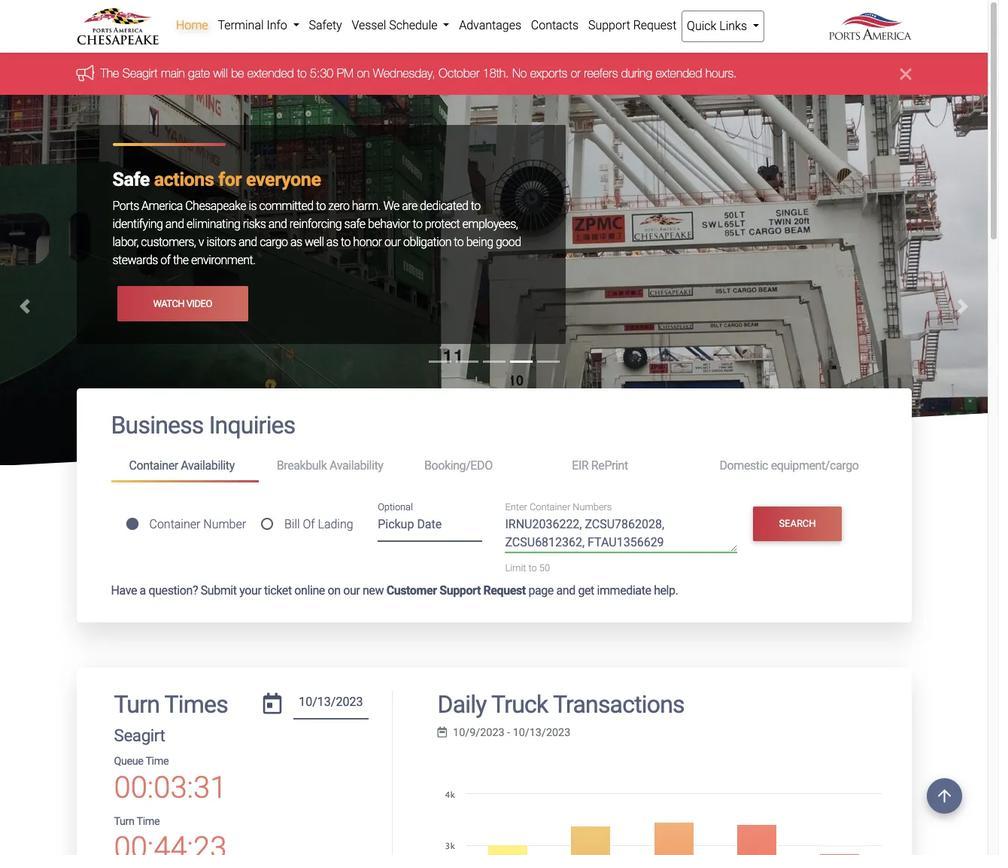 Task type: locate. For each thing, give the bounding box(es) containing it.
of
[[303, 517, 315, 531]]

time right queue
[[146, 755, 169, 768]]

turn down 00:03:31 at left bottom
[[114, 815, 134, 828]]

request down the limit
[[484, 583, 526, 597]]

to left the 50
[[529, 563, 537, 574]]

as right well
[[327, 235, 338, 250]]

calendar day image
[[263, 693, 282, 714]]

1 vertical spatial request
[[484, 583, 526, 597]]

1 horizontal spatial request
[[634, 18, 677, 32]]

queue
[[114, 755, 143, 768]]

wednesday,
[[373, 67, 436, 80]]

0 vertical spatial container
[[129, 459, 178, 473]]

1 extended from the left
[[248, 67, 294, 80]]

committed
[[259, 199, 314, 213]]

support request link
[[584, 11, 682, 41]]

support right customer
[[440, 583, 481, 597]]

1 vertical spatial turn
[[114, 815, 134, 828]]

the
[[173, 253, 189, 268]]

calendar week image
[[438, 727, 447, 738]]

time inside queue time 00:03:31
[[146, 755, 169, 768]]

booking/edo link
[[407, 452, 554, 480]]

queue time 00:03:31
[[114, 755, 227, 806]]

availability
[[181, 459, 235, 473], [330, 459, 384, 473]]

to down are
[[413, 217, 423, 231]]

0 vertical spatial turn
[[114, 690, 160, 719]]

0 vertical spatial on
[[357, 67, 370, 80]]

seagirt up queue
[[114, 726, 165, 745]]

container availability
[[129, 459, 235, 473]]

the seagirt main gate will be extended to 5:30 pm on wednesday, october 18th.  no exports or reefers during extended hours. link
[[100, 67, 738, 80]]

0 vertical spatial support
[[589, 18, 631, 32]]

1 as from the left
[[291, 235, 302, 250]]

limit
[[506, 563, 527, 574]]

18th.
[[483, 67, 509, 80]]

Enter Container Numbers text field
[[506, 516, 738, 553]]

stewards
[[113, 253, 158, 268]]

1 vertical spatial on
[[328, 583, 341, 597]]

enter
[[506, 501, 528, 513]]

1 horizontal spatial as
[[327, 235, 338, 250]]

breakbulk availability
[[277, 459, 384, 473]]

1 horizontal spatial our
[[385, 235, 401, 250]]

support
[[589, 18, 631, 32], [440, 583, 481, 597]]

main
[[161, 67, 185, 80]]

2 turn from the top
[[114, 815, 134, 828]]

0 vertical spatial seagirt
[[123, 67, 158, 80]]

0 horizontal spatial extended
[[248, 67, 294, 80]]

2 availability from the left
[[330, 459, 384, 473]]

1 vertical spatial time
[[137, 815, 160, 828]]

our
[[385, 235, 401, 250], [343, 583, 360, 597]]

to left 5:30
[[297, 67, 307, 80]]

0 horizontal spatial on
[[328, 583, 341, 597]]

1 vertical spatial support
[[440, 583, 481, 597]]

turn for turn time
[[114, 815, 134, 828]]

and left 'get' on the bottom
[[557, 583, 576, 597]]

to left zero
[[316, 199, 326, 213]]

the
[[100, 67, 119, 80]]

dedicated
[[420, 199, 469, 213]]

2 vertical spatial container
[[149, 517, 201, 531]]

for
[[219, 169, 242, 191]]

time
[[146, 755, 169, 768], [137, 815, 160, 828]]

customers,
[[141, 235, 196, 250]]

chesapeake
[[185, 199, 246, 213]]

turn up queue
[[114, 690, 160, 719]]

1 availability from the left
[[181, 459, 235, 473]]

1 vertical spatial container
[[530, 501, 571, 513]]

availability inside container availability 'link'
[[181, 459, 235, 473]]

1 horizontal spatial extended
[[656, 67, 703, 80]]

0 horizontal spatial support
[[440, 583, 481, 597]]

0 horizontal spatial request
[[484, 583, 526, 597]]

enter container numbers
[[506, 501, 612, 513]]

0 horizontal spatial as
[[291, 235, 302, 250]]

request left quick
[[634, 18, 677, 32]]

container left the number
[[149, 517, 201, 531]]

watch video link
[[117, 286, 248, 321]]

seagirt inside alert
[[123, 67, 158, 80]]

ports
[[113, 199, 139, 213]]

honor
[[353, 235, 382, 250]]

search button
[[754, 506, 842, 541]]

time down 00:03:31 at left bottom
[[137, 815, 160, 828]]

1 horizontal spatial support
[[589, 18, 631, 32]]

video
[[187, 298, 212, 309]]

and up customers,
[[165, 217, 184, 231]]

risks
[[243, 217, 266, 231]]

october
[[439, 67, 480, 80]]

have a question? submit your ticket online on our new customer support request page and get immediate help.
[[111, 583, 679, 597]]

1 horizontal spatial availability
[[330, 459, 384, 473]]

availability right breakbulk
[[330, 459, 384, 473]]

container inside 'link'
[[129, 459, 178, 473]]

and inside 00:03:31 main content
[[557, 583, 576, 597]]

extended right 'be'
[[248, 67, 294, 80]]

is
[[249, 199, 257, 213]]

on right the pm
[[357, 67, 370, 80]]

on
[[357, 67, 370, 80], [328, 583, 341, 597]]

quick links
[[687, 19, 751, 33]]

vessel
[[352, 18, 386, 32]]

immediate
[[597, 583, 652, 597]]

reinforcing
[[290, 217, 342, 231]]

container right enter
[[530, 501, 571, 513]]

on inside 00:03:31 main content
[[328, 583, 341, 597]]

online
[[295, 583, 325, 597]]

availability down business inquiries
[[181, 459, 235, 473]]

are
[[402, 199, 418, 213]]

advantages
[[459, 18, 522, 32]]

0 horizontal spatial availability
[[181, 459, 235, 473]]

environment.
[[191, 253, 256, 268]]

0 vertical spatial time
[[146, 755, 169, 768]]

1 vertical spatial our
[[343, 583, 360, 597]]

bill of lading
[[285, 517, 354, 531]]

seagirt right the
[[123, 67, 158, 80]]

10/9/2023 - 10/13/2023
[[453, 726, 571, 739]]

as left well
[[291, 235, 302, 250]]

container
[[129, 459, 178, 473], [530, 501, 571, 513], [149, 517, 201, 531]]

support inside 00:03:31 main content
[[440, 583, 481, 597]]

v
[[199, 235, 204, 250]]

support up reefers
[[589, 18, 631, 32]]

10/13/2023
[[513, 726, 571, 739]]

the seagirt main gate will be extended to 5:30 pm on wednesday, october 18th.  no exports or reefers during extended hours. alert
[[0, 53, 989, 95]]

5:30
[[310, 67, 334, 80]]

vessel schedule
[[352, 18, 441, 32]]

protect
[[425, 217, 460, 231]]

container down business
[[129, 459, 178, 473]]

request inside 00:03:31 main content
[[484, 583, 526, 597]]

behavior
[[368, 217, 410, 231]]

our inside ports america chesapeake is committed to zero harm. we are dedicated to identifying and                         eliminating risks and reinforcing safe behavior to protect employees, labor, customers, v                         isitors and cargo as well as to honor our obligation to being good stewards of the environment.
[[385, 235, 401, 250]]

cargo
[[260, 235, 288, 250]]

eir
[[572, 459, 589, 473]]

availability inside the breakbulk availability link
[[330, 459, 384, 473]]

on right online
[[328, 583, 341, 597]]

container availability link
[[111, 452, 259, 482]]

on inside alert
[[357, 67, 370, 80]]

time for turn time
[[137, 815, 160, 828]]

container number
[[149, 517, 246, 531]]

submit
[[201, 583, 237, 597]]

to inside 00:03:31 main content
[[529, 563, 537, 574]]

as
[[291, 235, 302, 250], [327, 235, 338, 250]]

00:03:31 main content
[[65, 389, 923, 855]]

have
[[111, 583, 137, 597]]

1 vertical spatial seagirt
[[114, 726, 165, 745]]

1 turn from the top
[[114, 690, 160, 719]]

safety
[[309, 18, 342, 32]]

truck
[[492, 690, 548, 719]]

inquiries
[[209, 411, 295, 440]]

time for queue time 00:03:31
[[146, 755, 169, 768]]

0 horizontal spatial our
[[343, 583, 360, 597]]

0 vertical spatial request
[[634, 18, 677, 32]]

0 vertical spatial our
[[385, 235, 401, 250]]

None text field
[[293, 690, 369, 720]]

our left new
[[343, 583, 360, 597]]

extended right during
[[656, 67, 703, 80]]

our inside 00:03:31 main content
[[343, 583, 360, 597]]

our down 'behavior'
[[385, 235, 401, 250]]

-
[[508, 726, 511, 739]]

the seagirt main gate will be extended to 5:30 pm on wednesday, october 18th.  no exports or reefers during extended hours.
[[100, 67, 738, 80]]

home link
[[171, 11, 213, 41]]

1 horizontal spatial on
[[357, 67, 370, 80]]

to left "being"
[[454, 235, 464, 250]]



Task type: describe. For each thing, give the bounding box(es) containing it.
go to top image
[[928, 778, 963, 814]]

availability for container availability
[[181, 459, 235, 473]]

will
[[213, 67, 228, 80]]

equipment/cargo
[[771, 459, 859, 473]]

number
[[203, 517, 246, 531]]

hours.
[[706, 67, 738, 80]]

question?
[[149, 583, 198, 597]]

schedule
[[389, 18, 438, 32]]

info
[[267, 18, 287, 32]]

to inside alert
[[297, 67, 307, 80]]

and up cargo
[[269, 217, 287, 231]]

eir reprint
[[572, 459, 629, 473]]

of
[[161, 253, 171, 268]]

domestic
[[720, 459, 769, 473]]

reprint
[[592, 459, 629, 473]]

new
[[363, 583, 384, 597]]

no
[[513, 67, 527, 80]]

obligation
[[404, 235, 452, 250]]

be
[[231, 67, 244, 80]]

availability for breakbulk availability
[[330, 459, 384, 473]]

advantages link
[[455, 11, 527, 41]]

quick links link
[[682, 11, 765, 42]]

safe
[[113, 169, 150, 191]]

customer support request link
[[387, 583, 526, 597]]

turn for turn times
[[114, 690, 160, 719]]

home
[[176, 18, 208, 32]]

safe
[[344, 217, 366, 231]]

daily truck transactions
[[438, 690, 685, 719]]

pm
[[337, 67, 354, 80]]

exports
[[531, 67, 568, 80]]

terminal info link
[[213, 11, 304, 41]]

isitors
[[207, 235, 236, 250]]

reefers
[[584, 67, 618, 80]]

actions
[[154, 169, 214, 191]]

safety link
[[304, 11, 347, 41]]

business inquiries
[[111, 411, 295, 440]]

harm.
[[352, 199, 381, 213]]

turn time
[[114, 815, 160, 828]]

breakbulk
[[277, 459, 327, 473]]

booking/edo
[[425, 459, 493, 473]]

to up employees,
[[471, 199, 481, 213]]

eliminating
[[187, 217, 240, 231]]

seagirt inside 00:03:31 main content
[[114, 726, 165, 745]]

bullhorn image
[[76, 65, 100, 81]]

container for container availability
[[129, 459, 178, 473]]

good
[[496, 235, 522, 250]]

a
[[140, 583, 146, 597]]

domestic equipment/cargo
[[720, 459, 859, 473]]

2 as from the left
[[327, 235, 338, 250]]

close image
[[901, 65, 912, 83]]

well
[[305, 235, 324, 250]]

watch video
[[153, 298, 212, 309]]

business
[[111, 411, 204, 440]]

contacts
[[531, 18, 579, 32]]

safe actions for everyone
[[113, 169, 321, 191]]

america
[[142, 199, 183, 213]]

and down risks
[[239, 235, 257, 250]]

2 extended from the left
[[656, 67, 703, 80]]

quick
[[687, 19, 717, 33]]

container for container number
[[149, 517, 201, 531]]

help.
[[654, 583, 679, 597]]

during
[[622, 67, 653, 80]]

contacts link
[[527, 11, 584, 41]]

ticket
[[264, 583, 292, 597]]

search
[[780, 518, 817, 529]]

daily
[[438, 690, 487, 719]]

zero
[[328, 199, 350, 213]]

Optional text field
[[378, 512, 483, 542]]

none text field inside 00:03:31 main content
[[293, 690, 369, 720]]

your
[[240, 583, 262, 597]]

everyone
[[246, 169, 321, 191]]

ports america chesapeake is committed to zero harm. we are dedicated to identifying and                         eliminating risks and reinforcing safe behavior to protect employees, labor, customers, v                         isitors and cargo as well as to honor our obligation to being good stewards of the environment.
[[113, 199, 522, 268]]

safety image
[[0, 95, 989, 522]]

numbers
[[573, 501, 612, 513]]

support request
[[589, 18, 677, 32]]

lading
[[318, 517, 354, 531]]

labor,
[[113, 235, 139, 250]]

limit to 50
[[506, 563, 550, 574]]

transactions
[[553, 690, 685, 719]]

customer
[[387, 583, 437, 597]]

bill
[[285, 517, 300, 531]]

times
[[165, 690, 228, 719]]

watch
[[153, 298, 185, 309]]

links
[[720, 19, 748, 33]]

eir reprint link
[[554, 452, 702, 480]]

to down safe
[[341, 235, 351, 250]]

optional
[[378, 501, 413, 513]]

breakbulk availability link
[[259, 452, 407, 480]]



Task type: vqa. For each thing, say whether or not it's contained in the screenshot.
reefers
yes



